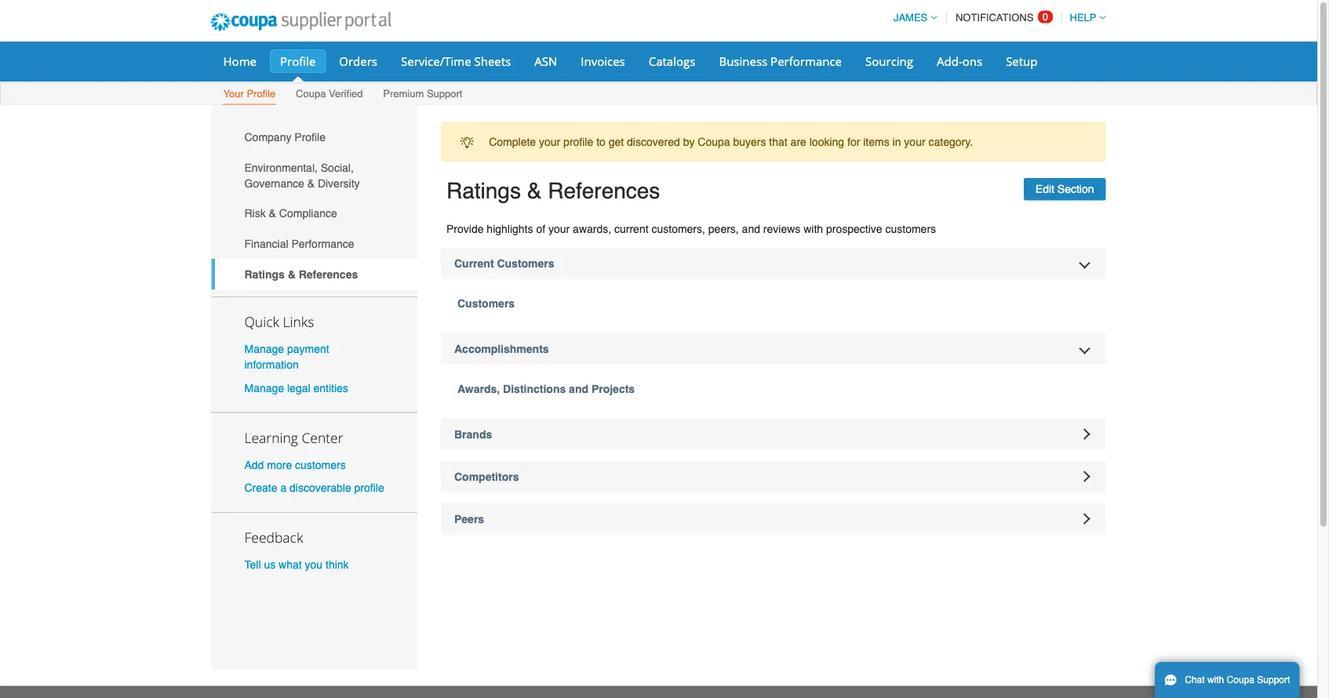 Task type: locate. For each thing, give the bounding box(es) containing it.
1 vertical spatial with
[[1208, 675, 1225, 686]]

references
[[548, 179, 661, 204], [299, 268, 358, 281]]

peers button
[[441, 504, 1107, 535]]

profile for company profile
[[295, 131, 326, 144]]

links
[[283, 313, 314, 331]]

1 horizontal spatial performance
[[771, 53, 842, 69]]

profile right your
[[247, 88, 276, 100]]

customers up discoverable
[[295, 459, 346, 471]]

1 vertical spatial manage
[[245, 382, 284, 394]]

1 horizontal spatial references
[[548, 179, 661, 204]]

service/time
[[401, 53, 472, 69]]

with right 'reviews'
[[804, 223, 824, 235]]

feedback
[[245, 529, 303, 547]]

1 vertical spatial support
[[1258, 675, 1291, 686]]

reviews
[[764, 223, 801, 235]]

peers,
[[709, 223, 739, 235]]

james
[[894, 12, 928, 24]]

financial
[[245, 238, 289, 250]]

risk
[[245, 207, 266, 220]]

1 horizontal spatial ratings
[[447, 179, 521, 204]]

0 horizontal spatial ratings & references
[[245, 268, 358, 281]]

manage inside manage payment information
[[245, 343, 284, 356]]

section
[[1058, 183, 1095, 196]]

ratings down financial
[[245, 268, 285, 281]]

your right the complete
[[539, 136, 561, 148]]

environmental,
[[245, 161, 318, 174]]

coupa
[[296, 88, 326, 100], [698, 136, 731, 148], [1228, 675, 1255, 686]]

0 vertical spatial manage
[[245, 343, 284, 356]]

risk & compliance
[[245, 207, 337, 220]]

0 horizontal spatial coupa
[[296, 88, 326, 100]]

items
[[864, 136, 890, 148]]

profile right discoverable
[[355, 482, 384, 494]]

awards,
[[458, 383, 500, 395]]

competitors button
[[441, 461, 1107, 493]]

add more customers link
[[245, 459, 346, 471]]

0 horizontal spatial support
[[427, 88, 463, 100]]

with
[[804, 223, 824, 235], [1208, 675, 1225, 686]]

manage legal entities
[[245, 382, 348, 394]]

profile left to
[[564, 136, 594, 148]]

0 vertical spatial with
[[804, 223, 824, 235]]

0 vertical spatial customers
[[886, 223, 937, 235]]

support inside 'link'
[[427, 88, 463, 100]]

chat with coupa support button
[[1156, 663, 1300, 699]]

0 vertical spatial coupa
[[296, 88, 326, 100]]

0 vertical spatial profile
[[564, 136, 594, 148]]

asn
[[535, 53, 558, 69]]

performance right business
[[771, 53, 842, 69]]

social,
[[321, 161, 354, 174]]

profile for your profile
[[247, 88, 276, 100]]

setup link
[[996, 49, 1048, 73]]

with right chat
[[1208, 675, 1225, 686]]

your right in
[[905, 136, 926, 148]]

1 horizontal spatial with
[[1208, 675, 1225, 686]]

1 horizontal spatial profile
[[564, 136, 594, 148]]

& left diversity
[[307, 177, 315, 190]]

premium support
[[383, 88, 463, 100]]

0 vertical spatial performance
[[771, 53, 842, 69]]

1 vertical spatial references
[[299, 268, 358, 281]]

profile down the coupa supplier portal image
[[280, 53, 316, 69]]

with inside button
[[1208, 675, 1225, 686]]

1 horizontal spatial support
[[1258, 675, 1291, 686]]

1 manage from the top
[[245, 343, 284, 356]]

coupa verified
[[296, 88, 363, 100]]

manage up information
[[245, 343, 284, 356]]

0 horizontal spatial profile
[[355, 482, 384, 494]]

1 vertical spatial coupa
[[698, 136, 731, 148]]

customers down current
[[458, 297, 515, 310]]

1 vertical spatial customers
[[295, 459, 346, 471]]

0 vertical spatial and
[[742, 223, 761, 235]]

current
[[455, 257, 494, 270]]

2 vertical spatial coupa
[[1228, 675, 1255, 686]]

1 horizontal spatial customers
[[886, 223, 937, 235]]

1 horizontal spatial coupa
[[698, 136, 731, 148]]

environmental, social, governance & diversity link
[[212, 152, 418, 198]]

competitors heading
[[441, 461, 1107, 493]]

current customers
[[455, 257, 555, 270]]

your
[[223, 88, 244, 100]]

0 vertical spatial support
[[427, 88, 463, 100]]

awards, distinctions and projects
[[458, 383, 635, 395]]

&
[[307, 177, 315, 190], [527, 179, 542, 204], [269, 207, 276, 220], [288, 268, 296, 281]]

that
[[770, 136, 788, 148]]

profile up the environmental, social, governance & diversity link
[[295, 131, 326, 144]]

brands heading
[[441, 419, 1107, 450]]

financial performance
[[245, 238, 355, 250]]

0 horizontal spatial customers
[[295, 459, 346, 471]]

profile
[[280, 53, 316, 69], [247, 88, 276, 100], [295, 131, 326, 144]]

and left the projects
[[569, 383, 589, 395]]

complete
[[489, 136, 536, 148]]

your
[[539, 136, 561, 148], [905, 136, 926, 148], [549, 223, 570, 235]]

highlights
[[487, 223, 533, 235]]

2 manage from the top
[[245, 382, 284, 394]]

1 vertical spatial performance
[[292, 238, 355, 250]]

0 vertical spatial customers
[[497, 257, 555, 270]]

orders
[[339, 53, 378, 69]]

learning center
[[245, 429, 344, 447]]

edit section link
[[1024, 178, 1107, 201]]

accomplishments
[[455, 343, 549, 355]]

1 vertical spatial ratings & references
[[245, 268, 358, 281]]

your right of at the left of page
[[549, 223, 570, 235]]

us
[[264, 559, 276, 571]]

company profile link
[[212, 122, 418, 152]]

0 vertical spatial references
[[548, 179, 661, 204]]

premium support link
[[383, 84, 464, 105]]

coupa inside alert
[[698, 136, 731, 148]]

0 horizontal spatial with
[[804, 223, 824, 235]]

environmental, social, governance & diversity
[[245, 161, 360, 190]]

ratings & references down financial performance
[[245, 268, 358, 281]]

1 vertical spatial ratings
[[245, 268, 285, 281]]

quick links
[[245, 313, 314, 331]]

manage down information
[[245, 382, 284, 394]]

ratings up provide
[[447, 179, 521, 204]]

support inside button
[[1258, 675, 1291, 686]]

customers inside dropdown button
[[497, 257, 555, 270]]

1 vertical spatial and
[[569, 383, 589, 395]]

chat
[[1186, 675, 1206, 686]]

performance down risk & compliance link
[[292, 238, 355, 250]]

references up awards,
[[548, 179, 661, 204]]

1 vertical spatial profile
[[247, 88, 276, 100]]

ratings & references up of at the left of page
[[447, 179, 661, 204]]

customers down of at the left of page
[[497, 257, 555, 270]]

coupa left verified
[[296, 88, 326, 100]]

coupa verified link
[[295, 84, 364, 105]]

customers
[[497, 257, 555, 270], [458, 297, 515, 310]]

profile
[[564, 136, 594, 148], [355, 482, 384, 494]]

0 vertical spatial profile
[[280, 53, 316, 69]]

get
[[609, 136, 624, 148]]

business performance
[[719, 53, 842, 69]]

and right the peers,
[[742, 223, 761, 235]]

tell us what you think button
[[245, 557, 349, 573]]

tell
[[245, 559, 261, 571]]

2 horizontal spatial coupa
[[1228, 675, 1255, 686]]

company profile
[[245, 131, 326, 144]]

profile inside alert
[[564, 136, 594, 148]]

0 horizontal spatial performance
[[292, 238, 355, 250]]

current customers heading
[[441, 248, 1107, 279]]

ratings
[[447, 179, 521, 204], [245, 268, 285, 281]]

1 vertical spatial customers
[[458, 297, 515, 310]]

0 vertical spatial ratings & references
[[447, 179, 661, 204]]

complete your profile to get discovered by coupa buyers that are looking for items in your category.
[[489, 136, 974, 148]]

support
[[427, 88, 463, 100], [1258, 675, 1291, 686]]

coupa right by at top right
[[698, 136, 731, 148]]

notifications 0
[[956, 11, 1049, 24]]

manage legal entities link
[[245, 382, 348, 394]]

customers right prospective
[[886, 223, 937, 235]]

references down financial performance link
[[299, 268, 358, 281]]

category.
[[929, 136, 974, 148]]

coupa right chat
[[1228, 675, 1255, 686]]

0 horizontal spatial references
[[299, 268, 358, 281]]

navigation
[[887, 2, 1107, 33]]

2 vertical spatial profile
[[295, 131, 326, 144]]

coupa inside button
[[1228, 675, 1255, 686]]



Task type: describe. For each thing, give the bounding box(es) containing it.
add-ons
[[937, 53, 983, 69]]

risk & compliance link
[[212, 198, 418, 229]]

accomplishments heading
[[441, 333, 1107, 365]]

create a discoverable profile link
[[245, 482, 384, 494]]

brands
[[455, 428, 492, 441]]

peers
[[455, 513, 485, 526]]

business performance link
[[709, 49, 853, 73]]

competitors
[[455, 471, 519, 483]]

edit
[[1036, 183, 1055, 196]]

a
[[281, 482, 287, 494]]

create a discoverable profile
[[245, 482, 384, 494]]

james link
[[887, 12, 938, 24]]

accomplishments button
[[441, 333, 1107, 365]]

awards,
[[573, 223, 612, 235]]

profile link
[[270, 49, 326, 73]]

buyers
[[734, 136, 767, 148]]

& inside environmental, social, governance & diversity
[[307, 177, 315, 190]]

by
[[684, 136, 695, 148]]

customers,
[[652, 223, 706, 235]]

manage payment information link
[[245, 343, 329, 371]]

chat with coupa support
[[1186, 675, 1291, 686]]

provide highlights of your awards, current customers, peers, and reviews with prospective customers
[[447, 223, 937, 235]]

current
[[615, 223, 649, 235]]

help
[[1071, 12, 1097, 24]]

learning
[[245, 429, 298, 447]]

edit section
[[1036, 183, 1095, 196]]

what
[[279, 559, 302, 571]]

verified
[[329, 88, 363, 100]]

& right risk
[[269, 207, 276, 220]]

brands button
[[441, 419, 1107, 450]]

help link
[[1063, 12, 1107, 24]]

distinctions
[[503, 383, 566, 395]]

1 horizontal spatial ratings & references
[[447, 179, 661, 204]]

add-
[[937, 53, 963, 69]]

legal
[[287, 382, 311, 394]]

navigation containing notifications 0
[[887, 2, 1107, 33]]

catalogs
[[649, 53, 696, 69]]

1 vertical spatial profile
[[355, 482, 384, 494]]

current customers button
[[441, 248, 1107, 279]]

manage for manage payment information
[[245, 343, 284, 356]]

entities
[[314, 382, 348, 394]]

peers heading
[[441, 504, 1107, 535]]

provide
[[447, 223, 484, 235]]

your profile
[[223, 88, 276, 100]]

looking
[[810, 136, 845, 148]]

performance for business performance
[[771, 53, 842, 69]]

catalogs link
[[639, 49, 706, 73]]

business
[[719, 53, 768, 69]]

sourcing link
[[856, 49, 924, 73]]

setup
[[1007, 53, 1038, 69]]

home
[[223, 53, 257, 69]]

coupa supplier portal image
[[200, 2, 402, 42]]

information
[[245, 359, 299, 371]]

discoverable
[[290, 482, 351, 494]]

orders link
[[329, 49, 388, 73]]

manage payment information
[[245, 343, 329, 371]]

more
[[267, 459, 292, 471]]

in
[[893, 136, 902, 148]]

are
[[791, 136, 807, 148]]

add
[[245, 459, 264, 471]]

ratings & references link
[[212, 259, 418, 290]]

invoices link
[[571, 49, 636, 73]]

your profile link
[[223, 84, 277, 105]]

manage for manage legal entities
[[245, 382, 284, 394]]

premium
[[383, 88, 424, 100]]

add-ons link
[[927, 49, 993, 73]]

0 horizontal spatial ratings
[[245, 268, 285, 281]]

complete your profile to get discovered by coupa buyers that are looking for items in your category. alert
[[441, 122, 1107, 162]]

& up of at the left of page
[[527, 179, 542, 204]]

0 horizontal spatial and
[[569, 383, 589, 395]]

& down financial performance
[[288, 268, 296, 281]]

for
[[848, 136, 861, 148]]

think
[[326, 559, 349, 571]]

governance
[[245, 177, 304, 190]]

0
[[1043, 11, 1049, 23]]

performance for financial performance
[[292, 238, 355, 250]]

company
[[245, 131, 292, 144]]

payment
[[287, 343, 329, 356]]

0 vertical spatial ratings
[[447, 179, 521, 204]]

home link
[[213, 49, 267, 73]]

service/time sheets link
[[391, 49, 521, 73]]

asn link
[[525, 49, 568, 73]]

add more customers
[[245, 459, 346, 471]]

compliance
[[279, 207, 337, 220]]

prospective
[[827, 223, 883, 235]]

sheets
[[475, 53, 511, 69]]

create
[[245, 482, 278, 494]]

to
[[597, 136, 606, 148]]

quick
[[245, 313, 279, 331]]

1 horizontal spatial and
[[742, 223, 761, 235]]

diversity
[[318, 177, 360, 190]]

of
[[537, 223, 546, 235]]



Task type: vqa. For each thing, say whether or not it's contained in the screenshot.
"Doing Business As"
no



